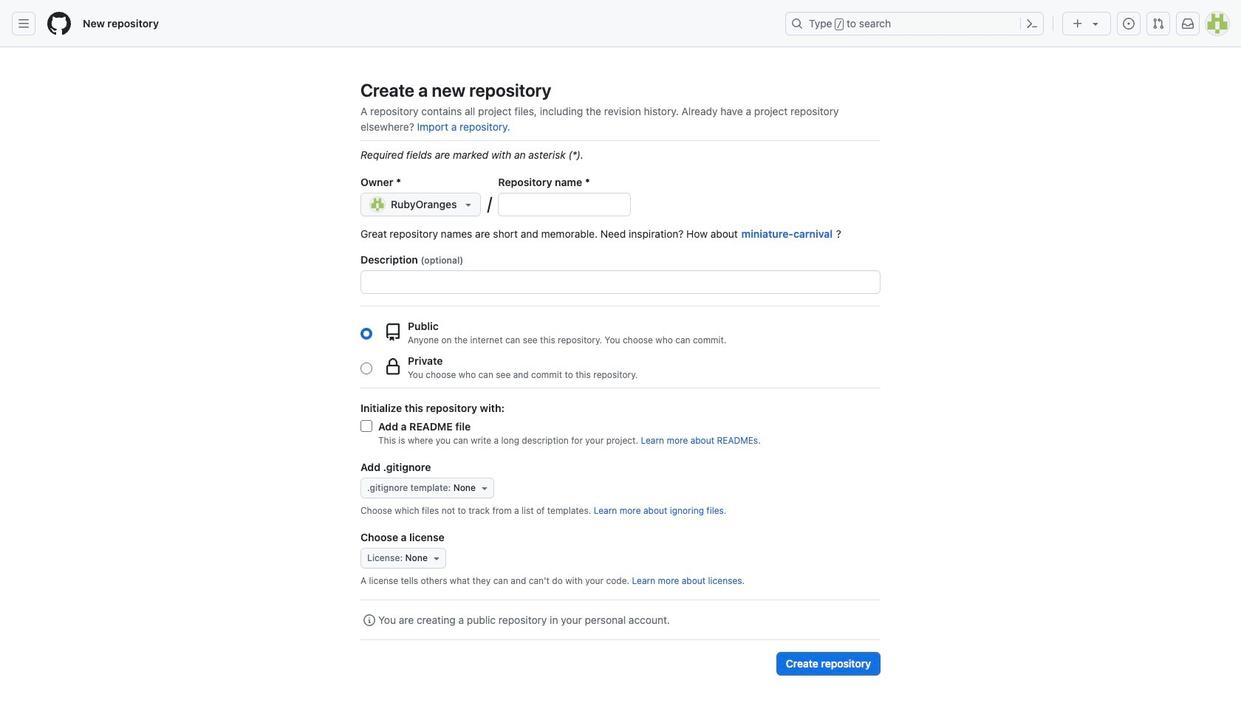 Task type: describe. For each thing, give the bounding box(es) containing it.
sc 9kayk9 0 image
[[364, 615, 375, 627]]

triangle down image
[[1090, 18, 1102, 30]]

Description text field
[[361, 271, 880, 293]]

lock image
[[384, 358, 402, 376]]

plus image
[[1072, 18, 1084, 30]]

repo image
[[384, 323, 402, 341]]

2 horizontal spatial triangle down image
[[479, 482, 491, 494]]

command palette image
[[1026, 18, 1038, 30]]

0 horizontal spatial triangle down image
[[431, 553, 443, 565]]

0 vertical spatial triangle down image
[[463, 199, 475, 211]]

git pull request image
[[1153, 18, 1164, 30]]



Task type: locate. For each thing, give the bounding box(es) containing it.
None text field
[[499, 194, 631, 216]]

None checkbox
[[361, 420, 372, 432]]

None radio
[[361, 328, 372, 340], [361, 362, 372, 374], [361, 328, 372, 340], [361, 362, 372, 374]]

issue opened image
[[1123, 18, 1135, 30]]

notifications image
[[1182, 18, 1194, 30]]

2 vertical spatial triangle down image
[[431, 553, 443, 565]]

1 horizontal spatial triangle down image
[[463, 199, 475, 211]]

triangle down image
[[463, 199, 475, 211], [479, 482, 491, 494], [431, 553, 443, 565]]

homepage image
[[47, 12, 71, 35]]

1 vertical spatial triangle down image
[[479, 482, 491, 494]]



Task type: vqa. For each thing, say whether or not it's contained in the screenshot.
issue opened ICON at the right top of the page
yes



